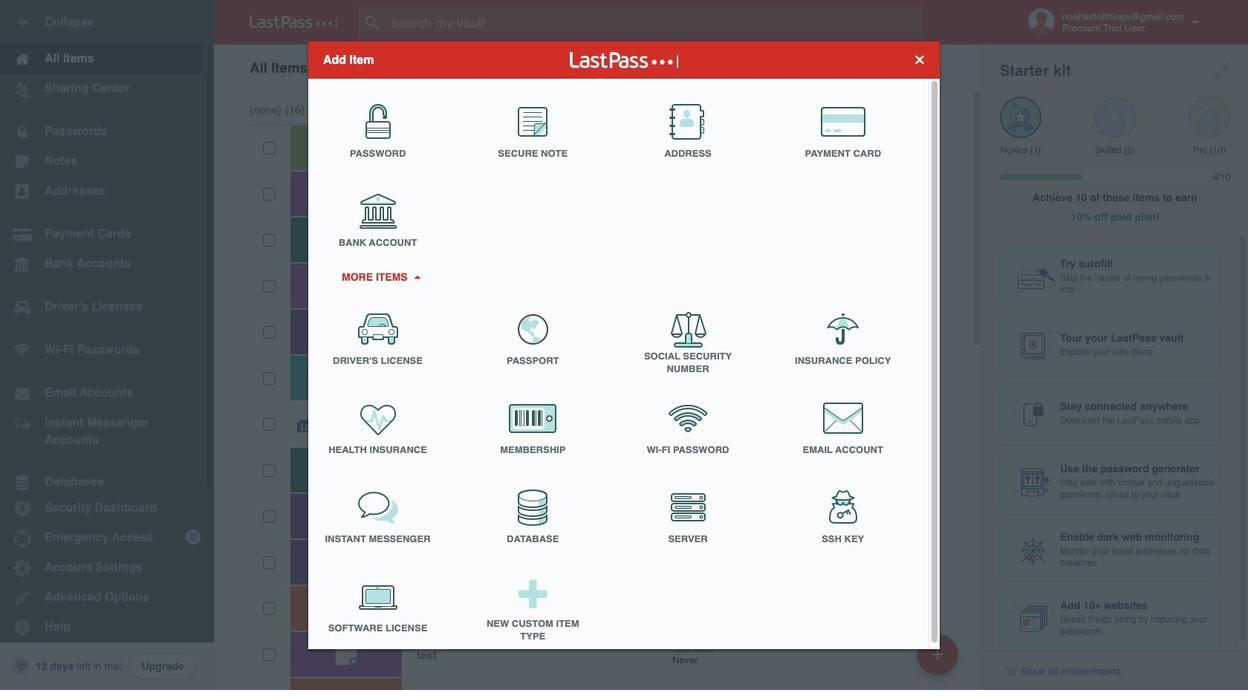 Task type: describe. For each thing, give the bounding box(es) containing it.
search my vault text field
[[358, 6, 952, 39]]

new item image
[[933, 649, 943, 660]]

lastpass image
[[250, 16, 337, 29]]

Search search field
[[358, 6, 952, 39]]

caret right image
[[412, 275, 422, 279]]



Task type: locate. For each thing, give the bounding box(es) containing it.
vault options navigation
[[214, 45, 983, 89]]

main navigation navigation
[[0, 0, 214, 691]]

new item navigation
[[912, 630, 968, 691]]

dialog
[[308, 41, 940, 654]]



Task type: vqa. For each thing, say whether or not it's contained in the screenshot.
New item element
no



